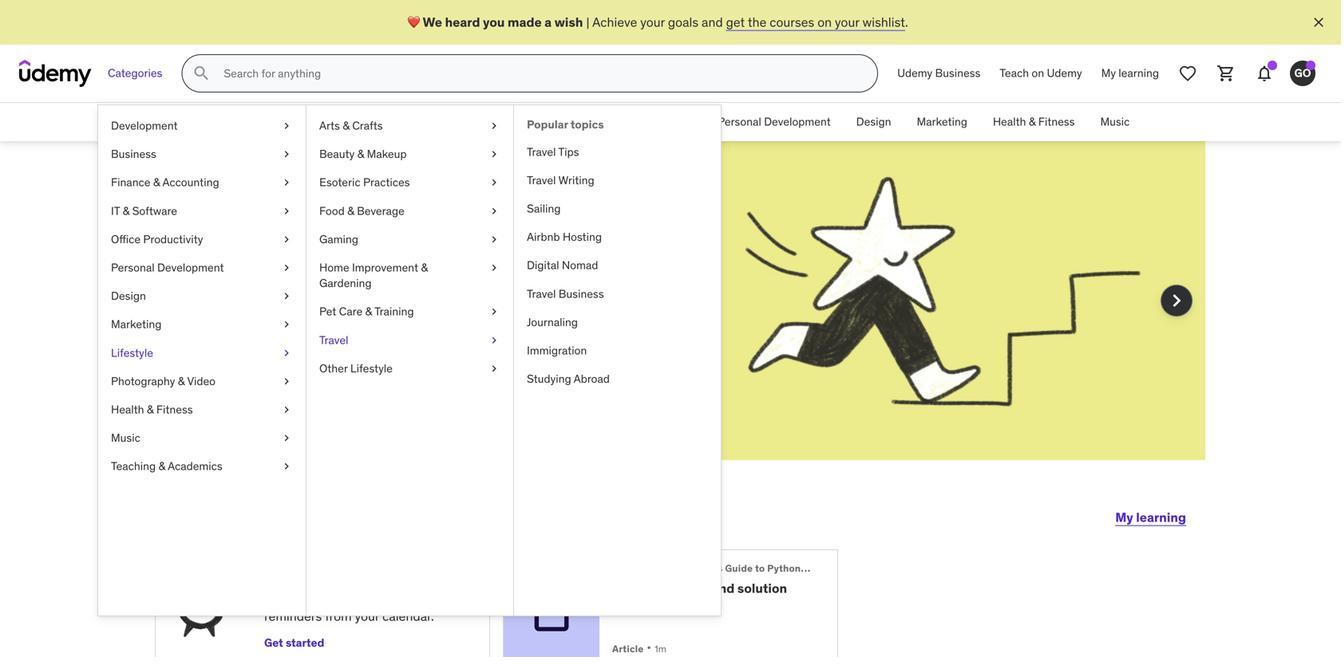 Task type: vqa. For each thing, say whether or not it's contained in the screenshot.
the solution
yes



Task type: describe. For each thing, give the bounding box(es) containing it.
time
[[324, 567, 352, 583]]

xsmall image for business
[[280, 147, 293, 162]]

notifications image
[[1255, 64, 1274, 83]]

0 vertical spatial health & fitness link
[[980, 103, 1088, 141]]

beauty & makeup link
[[307, 140, 513, 169]]

finance for lifestyle
[[111, 175, 150, 190]]

gary
[[408, 498, 472, 531]]

marketing for lifestyle
[[111, 318, 162, 332]]

home improvement & gardening
[[319, 261, 428, 291]]

1 horizontal spatial health
[[993, 115, 1026, 129]]

1 vertical spatial my learning link
[[1116, 499, 1187, 537]]

academics
[[168, 460, 223, 474]]

categories button
[[98, 54, 172, 93]]

0 vertical spatial my learning link
[[1092, 54, 1169, 93]]

1 vertical spatial lifestyle
[[350, 362, 393, 376]]

pet
[[319, 305, 336, 319]]

xsmall image for lifestyle
[[280, 346, 293, 361]]

my learning for topmost my learning 'link'
[[1102, 66, 1159, 80]]

office for health & fitness
[[600, 115, 630, 129]]

music for the bottom music link
[[111, 431, 140, 446]]

achieve
[[592, 14, 637, 30]]

finance for health & fitness
[[375, 115, 414, 129]]

every day a little closer learning helps you reach your goals. keep learning and reap the rewards.
[[212, 211, 501, 333]]

marketing for health & fitness
[[917, 115, 968, 129]]

music for right music link
[[1101, 115, 1130, 129]]

11.
[[612, 581, 628, 597]]

1 horizontal spatial music link
[[1088, 103, 1143, 141]]

xsmall image for it & software
[[280, 203, 293, 219]]

office productivity for health & fitness
[[600, 115, 692, 129]]

get started button
[[264, 633, 324, 655]]

learn
[[370, 567, 401, 583]]

udemy business
[[898, 66, 981, 80]]

training
[[375, 305, 414, 319]]

teach
[[1000, 66, 1029, 80]]

travel element
[[513, 105, 721, 616]]

my for topmost my learning 'link'
[[1102, 66, 1116, 80]]

teach on udemy
[[1000, 66, 1082, 80]]

travel for travel tips
[[527, 145, 556, 159]]

keep
[[422, 298, 452, 315]]

finance & accounting link for health & fitness
[[362, 103, 496, 141]]

business down development link
[[111, 147, 156, 161]]

udemy business link
[[888, 54, 990, 93]]

article
[[612, 644, 644, 656]]

to inside the ultimate beginners guide to python programming 11. homework and solution
[[755, 563, 765, 575]]

xsmall image for photography & video
[[280, 374, 293, 390]]

0 vertical spatial lifestyle
[[111, 346, 153, 360]]

submit search image
[[192, 64, 211, 83]]

care
[[339, 305, 363, 319]]

get inside schedule time to learn a little each day adds up. get reminders from your calendar.
[[409, 591, 430, 608]]

get the courses on your wishlist link
[[726, 14, 905, 30]]

improvement
[[352, 261, 418, 275]]

food & beverage
[[319, 204, 405, 218]]

development inside development link
[[111, 119, 178, 133]]

close image
[[1311, 14, 1327, 30]]

1m
[[655, 644, 667, 656]]

goals.
[[385, 298, 419, 315]]

fitness for bottom health & fitness link
[[156, 403, 193, 417]]

xsmall image for development
[[280, 118, 293, 134]]

travel business link
[[514, 280, 721, 309]]

made
[[508, 14, 542, 30]]

let's
[[155, 498, 215, 531]]

1 horizontal spatial you
[[483, 14, 505, 30]]

topics
[[571, 117, 604, 132]]

xsmall image for marketing
[[280, 317, 293, 333]]

xsmall image for esoteric practices
[[488, 175, 501, 191]]

personal development for lifestyle
[[111, 261, 224, 275]]

marketing link for health & fitness
[[904, 103, 980, 141]]

personal development for health & fitness
[[718, 115, 831, 129]]

esoteric practices link
[[307, 169, 513, 197]]

•
[[647, 640, 652, 657]]

airbnb
[[527, 230, 560, 244]]

personal for health & fitness
[[718, 115, 762, 129]]

❤️
[[407, 14, 420, 30]]

writing
[[559, 173, 595, 188]]

2 vertical spatial learning
[[1136, 510, 1187, 526]]

immigration
[[527, 344, 587, 358]]

finance & accounting for health & fitness
[[375, 115, 483, 129]]

it & software for health & fitness
[[508, 115, 575, 129]]

arts & crafts link
[[307, 112, 513, 140]]

gaming
[[319, 232, 358, 247]]

your inside every day a little closer learning helps you reach your goals. keep learning and reap the rewards.
[[358, 298, 382, 315]]

wish
[[555, 14, 583, 30]]

homework
[[630, 581, 709, 597]]

your inside schedule time to learn a little each day adds up. get reminders from your calendar.
[[355, 609, 379, 625]]

helps
[[266, 298, 297, 315]]

0 vertical spatial on
[[818, 14, 832, 30]]

business link for lifestyle
[[98, 140, 306, 169]]

travel writing
[[527, 173, 595, 188]]

you inside every day a little closer learning helps you reach your goals. keep learning and reap the rewards.
[[300, 298, 320, 315]]

1 vertical spatial health & fitness link
[[98, 396, 306, 424]]

makeup
[[367, 147, 407, 161]]

11. homework and solution link
[[612, 581, 812, 597]]

development for health & fitness
[[764, 115, 831, 129]]

travel writing link
[[514, 166, 721, 195]]

xsmall image for music
[[280, 431, 293, 446]]

0 vertical spatial learning
[[1119, 66, 1159, 80]]

travel link
[[307, 326, 513, 355]]

photography & video
[[111, 374, 216, 389]]

my learning for the bottommost my learning 'link'
[[1116, 510, 1187, 526]]

xsmall image for pet care & training
[[488, 304, 501, 320]]

xsmall image for other lifestyle
[[488, 361, 501, 377]]

xsmall image for teaching & academics
[[280, 459, 293, 475]]

reminders
[[264, 609, 322, 625]]

udemy image
[[19, 60, 92, 87]]

digital nomad link
[[514, 252, 721, 280]]

office productivity link for lifestyle
[[98, 225, 306, 254]]

0 vertical spatial and
[[702, 14, 723, 30]]

you have alerts image
[[1306, 61, 1316, 70]]

teach on udemy link
[[990, 54, 1092, 93]]

other
[[319, 362, 348, 376]]

calendar.
[[383, 609, 434, 625]]

every
[[212, 211, 307, 252]]

the ultimate beginners guide to python programming 11. homework and solution
[[612, 563, 868, 597]]

1 vertical spatial health & fitness
[[111, 403, 193, 417]]

start
[[220, 498, 282, 531]]

ultimate
[[632, 563, 673, 575]]

arts
[[319, 119, 340, 133]]

it & software link for lifestyle
[[98, 197, 306, 225]]

photography & video link
[[98, 368, 306, 396]]

accounting for lifestyle
[[162, 175, 219, 190]]

travel for travel business
[[527, 287, 556, 301]]

teaching
[[111, 460, 156, 474]]

get started
[[264, 637, 324, 651]]

reach
[[323, 298, 355, 315]]

the
[[612, 563, 630, 575]]

programming
[[803, 563, 868, 575]]

your left wishlist
[[835, 14, 860, 30]]

.
[[905, 14, 908, 30]]

personal development link for health & fitness
[[705, 103, 844, 141]]

1 unread notification image
[[1268, 61, 1278, 70]]

finance & accounting for lifestyle
[[111, 175, 219, 190]]

digital nomad
[[527, 258, 598, 273]]

1 horizontal spatial on
[[1032, 66, 1045, 80]]

design link for lifestyle
[[98, 282, 306, 311]]

other lifestyle
[[319, 362, 393, 376]]

esoteric practices
[[319, 175, 410, 190]]

xsmall image for food & beverage
[[488, 203, 501, 219]]



Task type: locate. For each thing, give the bounding box(es) containing it.
little inside every day a little closer learning helps you reach your goals. keep learning and reap the rewards.
[[402, 211, 480, 252]]

1 vertical spatial office
[[111, 232, 141, 247]]

0 vertical spatial marketing link
[[904, 103, 980, 141]]

xsmall image for home improvement & gardening
[[488, 260, 501, 276]]

finance
[[375, 115, 414, 129], [111, 175, 150, 190]]

xsmall image for design
[[280, 289, 293, 304]]

learning
[[212, 298, 263, 315]]

a
[[264, 591, 272, 608]]

1 horizontal spatial design
[[857, 115, 892, 129]]

0 horizontal spatial to
[[355, 567, 368, 583]]

marketing
[[917, 115, 968, 129], [111, 318, 162, 332]]

1 horizontal spatial marketing
[[917, 115, 968, 129]]

0 vertical spatial health
[[993, 115, 1026, 129]]

xsmall image inside music link
[[280, 431, 293, 446]]

and down learning
[[212, 316, 234, 333]]

health & fitness down photography
[[111, 403, 193, 417]]

and inside every day a little closer learning helps you reach your goals. keep learning and reap the rewards.
[[212, 316, 234, 333]]

music link
[[1088, 103, 1143, 141], [98, 424, 306, 453]]

0 horizontal spatial office
[[111, 232, 141, 247]]

0 vertical spatial productivity
[[633, 115, 692, 129]]

xsmall image inside home improvement & gardening link
[[488, 260, 501, 276]]

1 horizontal spatial design link
[[844, 103, 904, 141]]

hosting
[[563, 230, 602, 244]]

food & beverage link
[[307, 197, 513, 225]]

travel down digital
[[527, 287, 556, 301]]

design for health & fitness
[[857, 115, 892, 129]]

0 vertical spatial office productivity link
[[587, 103, 705, 141]]

personal development link for lifestyle
[[98, 254, 306, 282]]

wishlist
[[863, 14, 905, 30]]

a left wish
[[545, 14, 552, 30]]

journaling
[[527, 315, 578, 330]]

lifestyle right other
[[350, 362, 393, 376]]

2 vertical spatial and
[[712, 581, 735, 597]]

0 horizontal spatial office productivity
[[111, 232, 203, 247]]

1 horizontal spatial udemy
[[1047, 66, 1082, 80]]

journaling link
[[514, 309, 721, 337]]

shopping cart with 0 items image
[[1217, 64, 1236, 83]]

1 horizontal spatial little
[[402, 211, 480, 252]]

1 horizontal spatial finance & accounting link
[[362, 103, 496, 141]]

day up from
[[334, 591, 355, 608]]

arts & crafts
[[319, 119, 383, 133]]

sailing link
[[514, 195, 721, 223]]

digital
[[527, 258, 559, 273]]

xsmall image inside lifestyle link
[[280, 346, 293, 361]]

airbnb hosting link
[[514, 223, 721, 252]]

0 vertical spatial software
[[530, 115, 575, 129]]

xsmall image inside photography & video link
[[280, 374, 293, 390]]

travel left the tips
[[527, 145, 556, 159]]

business left teach
[[935, 66, 981, 80]]

adds
[[358, 591, 385, 608]]

1 horizontal spatial marketing link
[[904, 103, 980, 141]]

1 horizontal spatial personal development
[[718, 115, 831, 129]]

my
[[1102, 66, 1116, 80], [1116, 510, 1134, 526]]

|
[[586, 14, 590, 30]]

beverage
[[357, 204, 405, 218]]

it & software for lifestyle
[[111, 204, 177, 218]]

keep learning link
[[422, 298, 501, 315]]

xsmall image inside "esoteric practices" link
[[488, 175, 501, 191]]

1 vertical spatial little
[[275, 591, 301, 608]]

1 horizontal spatial it
[[508, 115, 517, 129]]

1 vertical spatial personal development link
[[98, 254, 306, 282]]

a up the improvement
[[377, 211, 395, 252]]

schedule
[[264, 567, 322, 583]]

udemy down '.'
[[898, 66, 933, 80]]

get
[[726, 14, 745, 30]]

marketing link down udemy business link
[[904, 103, 980, 141]]

sailing
[[527, 202, 561, 216]]

1 vertical spatial and
[[212, 316, 234, 333]]

xsmall image for beauty & makeup
[[488, 147, 501, 162]]

design
[[857, 115, 892, 129], [111, 289, 146, 303]]

1 vertical spatial design
[[111, 289, 146, 303]]

xsmall image inside pet care & training link
[[488, 304, 501, 320]]

productivity for lifestyle
[[143, 232, 203, 247]]

& inside home improvement & gardening
[[421, 261, 428, 275]]

health & fitness link down 'teach on udemy' link
[[980, 103, 1088, 141]]

0 horizontal spatial it
[[111, 204, 120, 218]]

1 vertical spatial design link
[[98, 282, 306, 311]]

0 vertical spatial personal development
[[718, 115, 831, 129]]

xsmall image for gaming
[[488, 232, 501, 248]]

1 vertical spatial on
[[1032, 66, 1045, 80]]

carousel element
[[136, 141, 1206, 499]]

1 horizontal spatial get
[[409, 591, 430, 608]]

1 horizontal spatial it & software
[[508, 115, 575, 129]]

health & fitness link
[[980, 103, 1088, 141], [98, 396, 306, 424]]

day inside schedule time to learn a little each day adds up. get reminders from your calendar.
[[334, 591, 355, 608]]

0 horizontal spatial lifestyle
[[111, 346, 153, 360]]

0 vertical spatial you
[[483, 14, 505, 30]]

it & software link for health & fitness
[[496, 103, 587, 141]]

design link for health & fitness
[[844, 103, 904, 141]]

you left made
[[483, 14, 505, 30]]

home improvement & gardening link
[[307, 254, 513, 298]]

office productivity link up travel writing link
[[587, 103, 705, 141]]

finance & accounting link for lifestyle
[[98, 169, 306, 197]]

0 horizontal spatial on
[[818, 14, 832, 30]]

0 horizontal spatial marketing
[[111, 318, 162, 332]]

business inside the travel element
[[559, 287, 604, 301]]

other lifestyle link
[[307, 355, 513, 383]]

get left 'started'
[[264, 637, 283, 651]]

0 horizontal spatial fitness
[[156, 403, 193, 417]]

1 vertical spatial office productivity
[[111, 232, 203, 247]]

0 vertical spatial finance & accounting link
[[362, 103, 496, 141]]

0 horizontal spatial the
[[265, 316, 284, 333]]

studying
[[527, 372, 571, 387]]

my for the bottommost my learning 'link'
[[1116, 510, 1134, 526]]

design for lifestyle
[[111, 289, 146, 303]]

0 vertical spatial design
[[857, 115, 892, 129]]

xsmall image for personal development
[[280, 260, 293, 276]]

accounting down development link
[[162, 175, 219, 190]]

guide
[[725, 563, 753, 575]]

finance & accounting down development link
[[111, 175, 219, 190]]

0 vertical spatial design link
[[844, 103, 904, 141]]

categories
[[108, 66, 162, 80]]

travel for travel writing
[[527, 173, 556, 188]]

xsmall image for travel
[[488, 333, 501, 348]]

up.
[[388, 591, 406, 608]]

and
[[702, 14, 723, 30], [212, 316, 234, 333], [712, 581, 735, 597]]

1 horizontal spatial office productivity
[[600, 115, 692, 129]]

marketing link for lifestyle
[[98, 311, 306, 339]]

popular
[[527, 117, 568, 132]]

your left goals
[[641, 14, 665, 30]]

1 horizontal spatial accounting
[[426, 115, 483, 129]]

crafts
[[352, 119, 383, 133]]

business down nomad
[[559, 287, 604, 301]]

travel up sailing
[[527, 173, 556, 188]]

1 horizontal spatial personal development link
[[705, 103, 844, 141]]

0 horizontal spatial it & software
[[111, 204, 177, 218]]

& inside 'link'
[[347, 204, 354, 218]]

office productivity for lifestyle
[[111, 232, 203, 247]]

and inside the ultimate beginners guide to python programming 11. homework and solution
[[712, 581, 735, 597]]

0 horizontal spatial personal
[[111, 261, 155, 275]]

health & fitness down 'teach on udemy' link
[[993, 115, 1075, 129]]

office productivity link for health & fitness
[[587, 103, 705, 141]]

1 horizontal spatial software
[[530, 115, 575, 129]]

and left get at top
[[702, 14, 723, 30]]

xsmall image inside "personal development" link
[[280, 260, 293, 276]]

Search for anything text field
[[221, 60, 858, 87]]

0 horizontal spatial health & fitness
[[111, 403, 193, 417]]

0 horizontal spatial office productivity link
[[98, 225, 306, 254]]

finance & accounting link up makeup
[[362, 103, 496, 141]]

xsmall image inside business link
[[280, 147, 293, 162]]

business
[[935, 66, 981, 80], [304, 115, 349, 129], [111, 147, 156, 161], [559, 287, 604, 301]]

finance & accounting up beauty & makeup link
[[375, 115, 483, 129]]

your down home improvement & gardening
[[358, 298, 382, 315]]

design link
[[844, 103, 904, 141], [98, 282, 306, 311]]

next image
[[1164, 288, 1190, 314]]

0 vertical spatial marketing
[[917, 115, 968, 129]]

home
[[319, 261, 349, 275]]

productivity for health & fitness
[[633, 115, 692, 129]]

xsmall image inside teaching & academics link
[[280, 459, 293, 475]]

2 udemy from the left
[[1047, 66, 1082, 80]]

gaming link
[[307, 225, 513, 254]]

lifestyle up photography
[[111, 346, 153, 360]]

software for lifestyle
[[132, 204, 177, 218]]

1 vertical spatial finance & accounting
[[111, 175, 219, 190]]

article • 1m
[[612, 640, 667, 657]]

office
[[600, 115, 630, 129], [111, 232, 141, 247]]

1 horizontal spatial personal
[[718, 115, 762, 129]]

little up reminders
[[275, 591, 301, 608]]

esoteric
[[319, 175, 361, 190]]

get
[[409, 591, 430, 608], [264, 637, 283, 651]]

little inside schedule time to learn a little each day adds up. get reminders from your calendar.
[[275, 591, 301, 608]]

&
[[417, 115, 424, 129], [520, 115, 527, 129], [1029, 115, 1036, 129], [343, 119, 350, 133], [357, 147, 364, 161], [153, 175, 160, 190], [123, 204, 130, 218], [347, 204, 354, 218], [421, 261, 428, 275], [365, 305, 372, 319], [178, 374, 185, 389], [147, 403, 154, 417], [158, 460, 165, 474]]

0 vertical spatial office productivity
[[600, 115, 692, 129]]

0 horizontal spatial udemy
[[898, 66, 933, 80]]

xsmall image inside arts & crafts link
[[488, 118, 501, 134]]

xsmall image inside beauty & makeup link
[[488, 147, 501, 162]]

my learning inside 'link'
[[1102, 66, 1159, 80]]

1 vertical spatial productivity
[[143, 232, 203, 247]]

0 horizontal spatial finance
[[111, 175, 150, 190]]

office for lifestyle
[[111, 232, 141, 247]]

xsmall image
[[280, 147, 293, 162], [488, 304, 501, 320], [488, 333, 501, 348], [280, 346, 293, 361], [280, 374, 293, 390], [280, 431, 293, 446]]

xsmall image for finance & accounting
[[280, 175, 293, 191]]

go link
[[1284, 54, 1322, 93]]

reap
[[237, 316, 262, 333]]

learning inside every day a little closer learning helps you reach your goals. keep learning and reap the rewards.
[[455, 298, 501, 315]]

xsmall image inside gaming link
[[488, 232, 501, 248]]

0 horizontal spatial finance & accounting link
[[98, 169, 306, 197]]

health & fitness link down video
[[98, 396, 306, 424]]

0 horizontal spatial you
[[300, 298, 320, 315]]

heard
[[445, 14, 480, 30]]

software for health & fitness
[[530, 115, 575, 129]]

0 vertical spatial health & fitness
[[993, 115, 1075, 129]]

xsmall image for office productivity
[[280, 232, 293, 248]]

to right time on the left bottom of page
[[355, 567, 368, 583]]

finance & accounting link down development link
[[98, 169, 306, 197]]

on right courses
[[818, 14, 832, 30]]

xsmall image
[[280, 118, 293, 134], [488, 118, 501, 134], [488, 147, 501, 162], [280, 175, 293, 191], [488, 175, 501, 191], [280, 203, 293, 219], [488, 203, 501, 219], [280, 232, 293, 248], [488, 232, 501, 248], [280, 260, 293, 276], [488, 260, 501, 276], [280, 289, 293, 304], [280, 317, 293, 333], [488, 361, 501, 377], [280, 402, 293, 418], [280, 459, 293, 475]]

airbnb hosting
[[527, 230, 602, 244]]

health & fitness
[[993, 115, 1075, 129], [111, 403, 193, 417]]

1 vertical spatial music link
[[98, 424, 306, 453]]

business up 'beauty'
[[304, 115, 349, 129]]

fitness down photography & video
[[156, 403, 193, 417]]

0 horizontal spatial design link
[[98, 282, 306, 311]]

the right get at top
[[748, 14, 767, 30]]

udemy
[[898, 66, 933, 80], [1047, 66, 1082, 80]]

0 horizontal spatial music link
[[98, 424, 306, 453]]

xsmall image inside the food & beverage 'link'
[[488, 203, 501, 219]]

0 horizontal spatial personal development link
[[98, 254, 306, 282]]

office productivity
[[600, 115, 692, 129], [111, 232, 203, 247]]

xsmall image inside travel link
[[488, 333, 501, 348]]

0 horizontal spatial health
[[111, 403, 144, 417]]

1 udemy from the left
[[898, 66, 933, 80]]

travel inside 'link'
[[527, 145, 556, 159]]

0 vertical spatial the
[[748, 14, 767, 30]]

your down the adds
[[355, 609, 379, 625]]

office productivity link
[[587, 103, 705, 141], [98, 225, 306, 254]]

pet care & training
[[319, 305, 414, 319]]

1 vertical spatial learning
[[455, 298, 501, 315]]

1 vertical spatial my
[[1116, 510, 1134, 526]]

0 vertical spatial office
[[600, 115, 630, 129]]

1 vertical spatial health
[[111, 403, 144, 417]]

1 vertical spatial personal
[[111, 261, 155, 275]]

1 vertical spatial office productivity link
[[98, 225, 306, 254]]

get inside button
[[264, 637, 283, 651]]

nomad
[[562, 258, 598, 273]]

marketing down udemy business link
[[917, 115, 968, 129]]

1 horizontal spatial music
[[1101, 115, 1130, 129]]

day up home
[[313, 211, 370, 252]]

closer
[[212, 251, 310, 292]]

1 vertical spatial it & software
[[111, 204, 177, 218]]

my learning
[[1102, 66, 1159, 80], [1116, 510, 1187, 526]]

fitness for topmost health & fitness link
[[1039, 115, 1075, 129]]

1 vertical spatial my learning
[[1116, 510, 1187, 526]]

travel
[[527, 145, 556, 159], [527, 173, 556, 188], [527, 287, 556, 301], [319, 333, 348, 348]]

1 horizontal spatial office productivity link
[[587, 103, 705, 141]]

music
[[1101, 115, 1130, 129], [111, 431, 140, 446]]

1 horizontal spatial the
[[748, 14, 767, 30]]

accounting up beauty & makeup link
[[426, 115, 483, 129]]

1 vertical spatial get
[[264, 637, 283, 651]]

1 vertical spatial marketing link
[[98, 311, 306, 339]]

wishlist image
[[1179, 64, 1198, 83]]

office productivity link up learning
[[98, 225, 306, 254]]

0 horizontal spatial little
[[275, 591, 301, 608]]

get up calendar.
[[409, 591, 430, 608]]

your
[[641, 14, 665, 30], [835, 14, 860, 30], [358, 298, 382, 315], [355, 609, 379, 625]]

you up rewards.
[[300, 298, 320, 315]]

to inside schedule time to learn a little each day adds up. get reminders from your calendar.
[[355, 567, 368, 583]]

udemy right teach
[[1047, 66, 1082, 80]]

tips
[[558, 145, 579, 159]]

xsmall image inside other lifestyle link
[[488, 361, 501, 377]]

practices
[[363, 175, 410, 190]]

xsmall image inside design link
[[280, 289, 293, 304]]

each
[[304, 591, 331, 608]]

business link
[[291, 103, 362, 141], [98, 140, 306, 169]]

health down teach
[[993, 115, 1026, 129]]

popular topics
[[527, 117, 604, 132]]

day inside every day a little closer learning helps you reach your goals. keep learning and reap the rewards.
[[313, 211, 370, 252]]

marketing link up video
[[98, 311, 306, 339]]

travel business
[[527, 287, 604, 301]]

development for lifestyle
[[157, 261, 224, 275]]

xsmall image for health & fitness
[[280, 402, 293, 418]]

beauty & makeup
[[319, 147, 407, 161]]

it for health & fitness
[[508, 115, 517, 129]]

solution
[[738, 581, 787, 597]]

the down helps
[[265, 316, 284, 333]]

and down the guide at the right bottom
[[712, 581, 735, 597]]

0 horizontal spatial health & fitness link
[[98, 396, 306, 424]]

a inside every day a little closer learning helps you reach your goals. keep learning and reap the rewards.
[[377, 211, 395, 252]]

business link for health & fitness
[[291, 103, 362, 141]]

0 vertical spatial my
[[1102, 66, 1116, 80]]

fitness down 'teach on udemy' link
[[1039, 115, 1075, 129]]

it for lifestyle
[[111, 204, 120, 218]]

accounting for health & fitness
[[426, 115, 483, 129]]

let's start learning, gary
[[155, 498, 472, 531]]

video
[[187, 374, 216, 389]]

0 vertical spatial personal development link
[[705, 103, 844, 141]]

gardening
[[319, 276, 372, 291]]

1 vertical spatial you
[[300, 298, 320, 315]]

0 horizontal spatial software
[[132, 204, 177, 218]]

the
[[748, 14, 767, 30], [265, 316, 284, 333]]

teaching & academics
[[111, 460, 223, 474]]

xsmall image inside marketing link
[[280, 317, 293, 333]]

health down photography
[[111, 403, 144, 417]]

0 vertical spatial music link
[[1088, 103, 1143, 141]]

1 horizontal spatial it & software link
[[496, 103, 587, 141]]

little up home improvement & gardening link at the left
[[402, 211, 480, 252]]

on right teach
[[1032, 66, 1045, 80]]

1 vertical spatial personal development
[[111, 261, 224, 275]]

the inside every day a little closer learning helps you reach your goals. keep learning and reap the rewards.
[[265, 316, 284, 333]]

1 horizontal spatial office
[[600, 115, 630, 129]]

xsmall image inside development link
[[280, 118, 293, 134]]

0 vertical spatial a
[[545, 14, 552, 30]]

1 horizontal spatial productivity
[[633, 115, 692, 129]]

lifestyle link
[[98, 339, 306, 368]]

1 vertical spatial accounting
[[162, 175, 219, 190]]

to up solution
[[755, 563, 765, 575]]

1 vertical spatial it & software link
[[98, 197, 306, 225]]

abroad
[[574, 372, 610, 387]]

marketing up photography
[[111, 318, 162, 332]]

teaching & academics link
[[98, 453, 306, 481]]

1 horizontal spatial to
[[755, 563, 765, 575]]

goals
[[668, 14, 699, 30]]

travel down rewards.
[[319, 333, 348, 348]]

go
[[1295, 66, 1312, 80]]

pet care & training link
[[307, 298, 513, 326]]

schedule time to learn a little each day adds up. get reminders from your calendar.
[[264, 567, 434, 625]]

personal for lifestyle
[[111, 261, 155, 275]]

1 vertical spatial day
[[334, 591, 355, 608]]

xsmall image for arts & crafts
[[488, 118, 501, 134]]

software
[[530, 115, 575, 129], [132, 204, 177, 218]]



